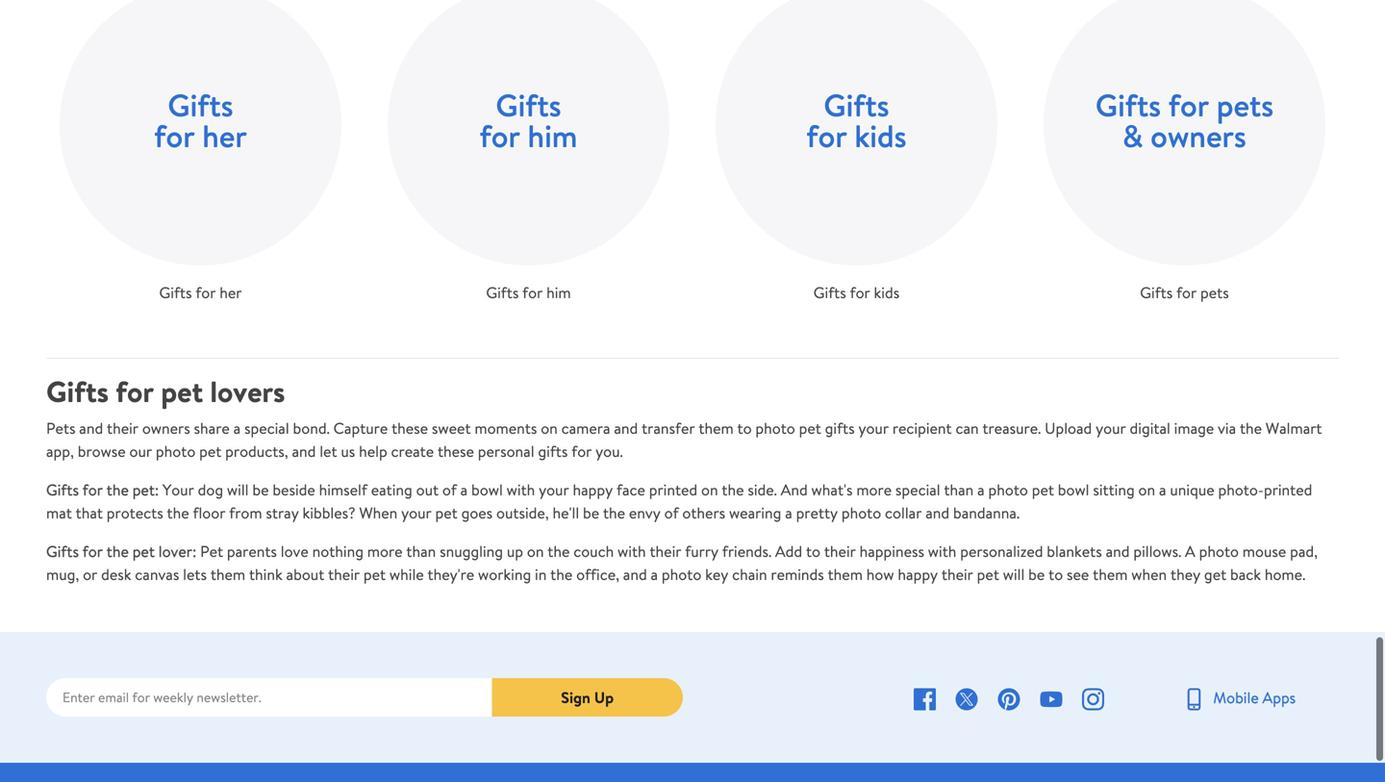 Task type: describe. For each thing, give the bounding box(es) containing it.
image
[[1175, 418, 1215, 439]]

and down bond.
[[292, 441, 316, 462]]

transfer
[[642, 418, 695, 439]]

1 vertical spatial him
[[547, 282, 571, 303]]

photo-
[[1219, 479, 1265, 500]]

the down face
[[603, 502, 626, 523]]

0 horizontal spatial these
[[392, 418, 428, 439]]

1 horizontal spatial these
[[438, 441, 474, 462]]

kibbles?
[[303, 502, 356, 523]]

and up the you.
[[614, 418, 638, 439]]

your dog will be beside himself eating out of a bowl with your happy face printed on the side. and what's more special than a photo pet bowl sitting on a unique photo-printed mat that protects the floor from stray kibbles? when your pet goes outside, he'll be the envy of others wearing a pretty photo collar and bandanna.
[[46, 479, 1313, 523]]

back
[[1231, 564, 1262, 585]]

reminds
[[771, 564, 825, 585]]

1 printed from the left
[[649, 479, 698, 500]]

goes
[[462, 502, 493, 523]]

photo down furry at the bottom of the page
[[662, 564, 702, 585]]

mobile
[[1214, 687, 1260, 708]]

snuggling
[[440, 541, 503, 562]]

personal
[[478, 441, 535, 462]]

2 vertical spatial to
[[1049, 564, 1064, 585]]

key
[[706, 564, 729, 585]]

gifts for him
[[486, 282, 571, 303]]

their inside the 'gifts for pet lovers pets and their owners share a special bond. capture these sweet moments on camera and transfer them to photo pet gifts your recipient can treasure. upload your digital image via the walmart app, browse our photo pet products, and let us help create these personal gifts for you.'
[[107, 418, 139, 439]]

your left digital
[[1096, 418, 1127, 439]]

photo up 'bandanna.'
[[989, 479, 1029, 500]]

photo up side.
[[756, 418, 796, 439]]

on inside the 'gifts for pet lovers pets and their owners share a special bond. capture these sweet moments on camera and transfer them to photo pet gifts your recipient can treasure. upload your digital image via the walmart app, browse our photo pet products, and let us help create these personal gifts for you.'
[[541, 418, 558, 439]]

special inside your dog will be beside himself eating out of a bowl with your happy face printed on the side. and what's more special than a photo pet bowl sitting on a unique photo-printed mat that protects the floor from stray kibbles? when your pet goes outside, he'll be the envy of others wearing a pretty photo collar and bandanna.
[[896, 479, 941, 500]]

outside,
[[497, 502, 549, 523]]

facebook image
[[914, 688, 937, 711]]

others
[[683, 502, 726, 523]]

out
[[416, 479, 439, 500]]

for her
[[154, 114, 247, 157]]

walmart
[[1266, 418, 1323, 439]]

that
[[76, 502, 103, 523]]

your up he'll in the left bottom of the page
[[539, 479, 569, 500]]

get
[[1205, 564, 1227, 585]]

on up the others
[[702, 479, 719, 500]]

a up goes
[[461, 479, 468, 500]]

while
[[390, 564, 424, 585]]

happiness
[[860, 541, 925, 562]]

pet down upload
[[1032, 479, 1055, 500]]

can
[[956, 418, 979, 439]]

a down and
[[786, 502, 793, 523]]

products,
[[225, 441, 288, 462]]

a inside the 'gifts for pet lovers pets and their owners share a special bond. capture these sweet moments on camera and transfer them to photo pet gifts your recipient can treasure. upload your digital image via the walmart app, browse our photo pet products, and let us help create these personal gifts for you.'
[[234, 418, 241, 439]]

the right in
[[551, 564, 573, 585]]

pet up and
[[799, 418, 822, 439]]

instagram image
[[1082, 688, 1106, 711]]

pet down personalized
[[978, 564, 1000, 585]]

the up desk
[[107, 541, 129, 562]]

mobile app image
[[1183, 688, 1206, 711]]

a
[[1186, 541, 1196, 562]]

and inside your dog will be beside himself eating out of a bowl with your happy face printed on the side. and what's more special than a photo pet bowl sitting on a unique photo-printed mat that protects the floor from stray kibbles? when your pet goes outside, he'll be the envy of others wearing a pretty photo collar and bandanna.
[[926, 502, 950, 523]]

they
[[1171, 564, 1201, 585]]

the inside the 'gifts for pet lovers pets and their owners share a special bond. capture these sweet moments on camera and transfer them to photo pet gifts your recipient can treasure. upload your digital image via the walmart app, browse our photo pet products, and let us help create these personal gifts for you.'
[[1241, 418, 1263, 439]]

pretty
[[796, 502, 838, 523]]

gifts inside the 'gifts for pet lovers pets and their owners share a special bond. capture these sweet moments on camera and transfer them to photo pet gifts your recipient can treasure. upload your digital image via the walmart app, browse our photo pet products, and let us help create these personal gifts for you.'
[[46, 371, 109, 411]]

eating
[[371, 479, 413, 500]]

for him
[[480, 114, 578, 157]]

on right sitting
[[1139, 479, 1156, 500]]

digital
[[1130, 418, 1171, 439]]

with for your
[[507, 479, 535, 500]]

let
[[320, 441, 337, 462]]

1 horizontal spatial to
[[807, 541, 821, 562]]

protects
[[107, 502, 163, 523]]

& owners
[[1123, 114, 1247, 157]]

1 vertical spatial her
[[220, 282, 242, 303]]

when
[[1132, 564, 1168, 585]]

side.
[[748, 479, 778, 500]]

pillows.
[[1134, 541, 1182, 562]]

0 vertical spatial him
[[528, 114, 578, 157]]

will inside your dog will be beside himself eating out of a bowl with your happy face printed on the side. and what's more special than a photo pet bowl sitting on a unique photo-printed mat that protects the floor from stray kibbles? when your pet goes outside, he'll be the envy of others wearing a pretty photo collar and bandanna.
[[227, 479, 249, 500]]

pet parents love nothing more than snuggling up on the couch with their furry friends. add to their happiness with personalized blankets and pillows. a photo mouse pad, mug, or desk canvas lets them think about their pet while they're working in the office, and a photo key chain reminds them how happy their pet will be to see them when they get back home.
[[46, 541, 1319, 585]]

apps
[[1263, 687, 1297, 708]]

them left how
[[828, 564, 863, 585]]

lover:
[[159, 541, 197, 562]]

he'll
[[553, 502, 580, 523]]

them right see
[[1093, 564, 1128, 585]]

your
[[163, 479, 194, 500]]

how
[[867, 564, 895, 585]]

moments
[[475, 418, 537, 439]]

the left pet:
[[107, 479, 129, 500]]

parents
[[227, 541, 277, 562]]

up
[[595, 687, 614, 708]]

mat
[[46, 502, 72, 523]]

1 vertical spatial be
[[583, 502, 600, 523]]

mouse
[[1243, 541, 1287, 562]]

us
[[341, 441, 355, 462]]

canvas
[[135, 564, 179, 585]]

than inside the pet parents love nothing more than snuggling up on the couch with their furry friends. add to their happiness with personalized blankets and pillows. a photo mouse pad, mug, or desk canvas lets them think about their pet while they're working in the office, and a photo key chain reminds them how happy their pet will be to see them when they get back home.
[[407, 541, 436, 562]]

their down nothing
[[328, 564, 360, 585]]

will inside the pet parents love nothing more than snuggling up on the couch with their furry friends. add to their happiness with personalized blankets and pillows. a photo mouse pad, mug, or desk canvas lets them think about their pet while they're working in the office, and a photo key chain reminds them how happy their pet will be to see them when they get back home.
[[1004, 564, 1025, 585]]

photo up get
[[1200, 541, 1240, 562]]

more inside your dog will be beside himself eating out of a bowl with your happy face printed on the side. and what's more special than a photo pet bowl sitting on a unique photo-printed mat that protects the floor from stray kibbles? when your pet goes outside, he'll be the envy of others wearing a pretty photo collar and bandanna.
[[857, 479, 892, 500]]

from
[[229, 502, 262, 523]]

1 vertical spatial pets
[[1201, 282, 1230, 303]]

about
[[286, 564, 325, 585]]

pet left while
[[364, 564, 386, 585]]

app,
[[46, 441, 74, 462]]

&
[[1123, 114, 1144, 157]]

0 vertical spatial gifts for pets
[[1096, 84, 1274, 126]]

a inside the pet parents love nothing more than snuggling up on the couch with their furry friends. add to their happiness with personalized blankets and pillows. a photo mouse pad, mug, or desk canvas lets them think about their pet while they're working in the office, and a photo key chain reminds them how happy their pet will be to see them when they get back home.
[[651, 564, 658, 585]]

gifts for pet lovers pets and their owners share a special bond. capture these sweet moments on camera and transfer them to photo pet gifts your recipient can treasure. upload your digital image via the walmart app, browse our photo pet products, and let us help create these personal gifts for you.
[[46, 371, 1323, 462]]

create
[[391, 441, 434, 462]]

blankets
[[1047, 541, 1103, 562]]

gifts for her
[[159, 282, 242, 303]]

working
[[478, 564, 531, 585]]

friends.
[[723, 541, 772, 562]]

2 printed from the left
[[1265, 479, 1313, 500]]

nothing
[[312, 541, 364, 562]]

0 vertical spatial her
[[202, 114, 247, 157]]

happy inside the pet parents love nothing more than snuggling up on the couch with their furry friends. add to their happiness with personalized blankets and pillows. a photo mouse pad, mug, or desk canvas lets them think about their pet while they're working in the office, and a photo key chain reminds them how happy their pet will be to see them when they get back home.
[[898, 564, 938, 585]]

love
[[281, 541, 309, 562]]

desk
[[101, 564, 131, 585]]

envy
[[629, 502, 661, 523]]

treasure.
[[983, 418, 1042, 439]]

think
[[249, 564, 283, 585]]

sweet
[[432, 418, 471, 439]]



Task type: vqa. For each thing, say whether or not it's contained in the screenshot.
side.
yes



Task type: locate. For each thing, give the bounding box(es) containing it.
them down pet
[[211, 564, 246, 585]]

happy
[[573, 479, 613, 500], [898, 564, 938, 585]]

with
[[507, 479, 535, 500], [618, 541, 646, 562], [929, 541, 957, 562]]

2 horizontal spatial be
[[1029, 564, 1045, 585]]

their
[[107, 418, 139, 439], [650, 541, 682, 562], [825, 541, 856, 562], [328, 564, 360, 585], [942, 564, 974, 585]]

their up our on the left bottom of page
[[107, 418, 139, 439]]

special up the collar
[[896, 479, 941, 500]]

1 horizontal spatial be
[[583, 502, 600, 523]]

0 vertical spatial happy
[[573, 479, 613, 500]]

add
[[776, 541, 803, 562]]

bandanna.
[[954, 502, 1020, 523]]

lovers
[[210, 371, 285, 411]]

0 vertical spatial than
[[945, 479, 974, 500]]

0 horizontal spatial bowl
[[472, 479, 503, 500]]

0 vertical spatial more
[[857, 479, 892, 500]]

1 vertical spatial more
[[367, 541, 403, 562]]

the
[[1241, 418, 1263, 439], [107, 479, 129, 500], [722, 479, 744, 500], [167, 502, 189, 523], [603, 502, 626, 523], [107, 541, 129, 562], [548, 541, 570, 562], [551, 564, 573, 585]]

with inside your dog will be beside himself eating out of a bowl with your happy face printed on the side. and what's more special than a photo pet bowl sitting on a unique photo-printed mat that protects the floor from stray kibbles? when your pet goes outside, he'll be the envy of others wearing a pretty photo collar and bandanna.
[[507, 479, 535, 500]]

on left camera
[[541, 418, 558, 439]]

pinterest image
[[998, 688, 1021, 711]]

the left couch at the left bottom
[[548, 541, 570, 562]]

gifts down camera
[[538, 441, 568, 462]]

a right office,
[[651, 564, 658, 585]]

them inside the 'gifts for pet lovers pets and their owners share a special bond. capture these sweet moments on camera and transfer them to photo pet gifts your recipient can treasure. upload your digital image via the walmart app, browse our photo pet products, and let us help create these personal gifts for you.'
[[699, 418, 734, 439]]

photo down the what's
[[842, 502, 882, 523]]

the down your
[[167, 502, 189, 523]]

unique
[[1171, 479, 1215, 500]]

happy down happiness at the bottom of page
[[898, 564, 938, 585]]

or
[[83, 564, 97, 585]]

to
[[738, 418, 752, 439], [807, 541, 821, 562], [1049, 564, 1064, 585]]

a left unique
[[1160, 479, 1167, 500]]

himself
[[319, 479, 368, 500]]

home.
[[1265, 564, 1306, 585]]

them right transfer
[[699, 418, 734, 439]]

0 horizontal spatial be
[[252, 479, 269, 500]]

more up the collar
[[857, 479, 892, 500]]

0 horizontal spatial will
[[227, 479, 249, 500]]

0 horizontal spatial of
[[443, 479, 457, 500]]

0 vertical spatial owners
[[1151, 114, 1247, 157]]

special up products, at bottom left
[[244, 418, 289, 439]]

1 vertical spatial special
[[896, 479, 941, 500]]

their down pretty
[[825, 541, 856, 562]]

gifts for kids
[[814, 282, 900, 303]]

1 vertical spatial happy
[[898, 564, 938, 585]]

printed down walmart
[[1265, 479, 1313, 500]]

our
[[129, 441, 152, 462]]

pad,
[[1291, 541, 1319, 562]]

0 vertical spatial kids
[[855, 114, 907, 157]]

2 horizontal spatial with
[[929, 541, 957, 562]]

0 horizontal spatial to
[[738, 418, 752, 439]]

will up from
[[227, 479, 249, 500]]

1 vertical spatial these
[[438, 441, 474, 462]]

0 horizontal spatial with
[[507, 479, 535, 500]]

pets
[[46, 418, 76, 439]]

on inside the pet parents love nothing more than snuggling up on the couch with their furry friends. add to their happiness with personalized blankets and pillows. a photo mouse pad, mug, or desk canvas lets them think about their pet while they're working in the office, and a photo key chain reminds them how happy their pet will be to see them when they get back home.
[[527, 541, 544, 562]]

to up side.
[[738, 418, 752, 439]]

twitter image
[[956, 688, 979, 711]]

a right share
[[234, 418, 241, 439]]

0 horizontal spatial than
[[407, 541, 436, 562]]

than up 'bandanna.'
[[945, 479, 974, 500]]

these down sweet
[[438, 441, 474, 462]]

your down out
[[401, 502, 432, 523]]

you.
[[596, 441, 623, 462]]

a
[[234, 418, 241, 439], [461, 479, 468, 500], [978, 479, 985, 500], [1160, 479, 1167, 500], [786, 502, 793, 523], [651, 564, 658, 585]]

be inside the pet parents love nothing more than snuggling up on the couch with their furry friends. add to their happiness with personalized blankets and pillows. a photo mouse pad, mug, or desk canvas lets them think about their pet while they're working in the office, and a photo key chain reminds them how happy their pet will be to see them when they get back home.
[[1029, 564, 1045, 585]]

gifts up the what's
[[825, 418, 855, 439]]

him
[[528, 114, 578, 157], [547, 282, 571, 303]]

and right office,
[[623, 564, 647, 585]]

0 horizontal spatial owners
[[142, 418, 190, 439]]

0 vertical spatial special
[[244, 418, 289, 439]]

and left pillows.
[[1106, 541, 1130, 562]]

1 bowl from the left
[[472, 479, 503, 500]]

gifts
[[168, 84, 233, 126], [496, 84, 562, 126], [824, 84, 890, 126], [1096, 84, 1162, 126], [159, 282, 192, 303], [486, 282, 519, 303], [814, 282, 847, 303], [1141, 282, 1173, 303], [46, 371, 109, 411], [46, 479, 79, 500], [46, 541, 79, 562]]

1 horizontal spatial with
[[618, 541, 646, 562]]

personalized
[[961, 541, 1044, 562]]

stray
[[266, 502, 299, 523]]

your left "recipient"
[[859, 418, 889, 439]]

1 horizontal spatial will
[[1004, 564, 1025, 585]]

be right he'll in the left bottom of the page
[[583, 502, 600, 523]]

sign up button
[[492, 678, 683, 717]]

sitting
[[1094, 479, 1135, 500]]

gifts for the pet lover:
[[46, 541, 197, 562]]

youtube image
[[1040, 688, 1063, 711]]

with right couch at the left bottom
[[618, 541, 646, 562]]

printed
[[649, 479, 698, 500], [1265, 479, 1313, 500]]

bowl up goes
[[472, 479, 503, 500]]

photo right our on the left bottom of page
[[156, 441, 196, 462]]

0 horizontal spatial printed
[[649, 479, 698, 500]]

with right happiness at the bottom of page
[[929, 541, 957, 562]]

bond.
[[293, 418, 330, 439]]

see
[[1067, 564, 1090, 585]]

the right via
[[1241, 418, 1263, 439]]

wearing
[[729, 502, 782, 523]]

printed up envy
[[649, 479, 698, 500]]

these
[[392, 418, 428, 439], [438, 441, 474, 462]]

more
[[857, 479, 892, 500], [367, 541, 403, 562]]

with for their
[[618, 541, 646, 562]]

bowl left sitting
[[1058, 479, 1090, 500]]

2 vertical spatial be
[[1029, 564, 1045, 585]]

to left see
[[1049, 564, 1064, 585]]

gifts for the pet:
[[46, 479, 159, 500]]

1 horizontal spatial gifts
[[825, 418, 855, 439]]

1 vertical spatial to
[[807, 541, 821, 562]]

0 vertical spatial pets
[[1217, 84, 1274, 126]]

camera
[[562, 418, 611, 439]]

2 horizontal spatial to
[[1049, 564, 1064, 585]]

1 horizontal spatial special
[[896, 479, 941, 500]]

1 vertical spatial gifts for pets
[[1141, 282, 1230, 303]]

to inside the 'gifts for pet lovers pets and their owners share a special bond. capture these sweet moments on camera and transfer them to photo pet gifts your recipient can treasure. upload your digital image via the walmart app, browse our photo pet products, and let us help create these personal gifts for you.'
[[738, 418, 752, 439]]

and right the collar
[[926, 502, 950, 523]]

their down personalized
[[942, 564, 974, 585]]

capture
[[334, 418, 388, 439]]

mobile apps link
[[1183, 687, 1297, 711]]

0 vertical spatial gifts
[[825, 418, 855, 439]]

pet down out
[[436, 502, 458, 523]]

when
[[359, 502, 398, 523]]

them
[[699, 418, 734, 439], [211, 564, 246, 585], [828, 564, 863, 585], [1093, 564, 1128, 585]]

dog
[[198, 479, 223, 500]]

pet
[[200, 541, 223, 562]]

and up "browse" at the bottom left
[[79, 418, 103, 439]]

1 vertical spatial than
[[407, 541, 436, 562]]

floor
[[193, 502, 226, 523]]

be left see
[[1029, 564, 1045, 585]]

photo
[[756, 418, 796, 439], [156, 441, 196, 462], [989, 479, 1029, 500], [842, 502, 882, 523], [1200, 541, 1240, 562], [662, 564, 702, 585]]

1 horizontal spatial printed
[[1265, 479, 1313, 500]]

lets
[[183, 564, 207, 585]]

1 horizontal spatial owners
[[1151, 114, 1247, 157]]

be up from
[[252, 479, 269, 500]]

couch
[[574, 541, 614, 562]]

kids
[[855, 114, 907, 157], [874, 282, 900, 303]]

1 vertical spatial will
[[1004, 564, 1025, 585]]

what's
[[812, 479, 853, 500]]

furry
[[686, 541, 719, 562]]

the left side.
[[722, 479, 744, 500]]

these up create at the bottom left of page
[[392, 418, 428, 439]]

for kids
[[807, 114, 907, 157]]

more up while
[[367, 541, 403, 562]]

their left furry at the bottom of the page
[[650, 541, 682, 562]]

face
[[617, 479, 646, 500]]

happy up he'll in the left bottom of the page
[[573, 479, 613, 500]]

1 vertical spatial of
[[665, 502, 679, 523]]

collar
[[885, 502, 922, 523]]

2 bowl from the left
[[1058, 479, 1090, 500]]

sign
[[561, 687, 591, 708]]

owners up our on the left bottom of page
[[142, 418, 190, 439]]

1 horizontal spatial bowl
[[1058, 479, 1090, 500]]

1 horizontal spatial more
[[857, 479, 892, 500]]

her
[[202, 114, 247, 157], [220, 282, 242, 303]]

upload
[[1045, 418, 1093, 439]]

and
[[781, 479, 808, 500]]

will down personalized
[[1004, 564, 1025, 585]]

0 horizontal spatial happy
[[573, 479, 613, 500]]

of right out
[[443, 479, 457, 500]]

pet down share
[[199, 441, 222, 462]]

0 horizontal spatial special
[[244, 418, 289, 439]]

in
[[535, 564, 547, 585]]

more inside the pet parents love nothing more than snuggling up on the couch with their furry friends. add to their happiness with personalized blankets and pillows. a photo mouse pad, mug, or desk canvas lets them think about their pet while they're working in the office, and a photo key chain reminds them how happy their pet will be to see them when they get back home.
[[367, 541, 403, 562]]

happy inside your dog will be beside himself eating out of a bowl with your happy face printed on the side. and what's more special than a photo pet bowl sitting on a unique photo-printed mat that protects the floor from stray kibbles? when your pet goes outside, he'll be the envy of others wearing a pretty photo collar and bandanna.
[[573, 479, 613, 500]]

1 vertical spatial owners
[[142, 418, 190, 439]]

owners
[[1151, 114, 1247, 157], [142, 418, 190, 439]]

and
[[79, 418, 103, 439], [614, 418, 638, 439], [292, 441, 316, 462], [926, 502, 950, 523], [1106, 541, 1130, 562], [623, 564, 647, 585]]

via
[[1219, 418, 1237, 439]]

they're
[[428, 564, 475, 585]]

your
[[859, 418, 889, 439], [1096, 418, 1127, 439], [539, 479, 569, 500], [401, 502, 432, 523]]

0 vertical spatial these
[[392, 418, 428, 439]]

of right envy
[[665, 502, 679, 523]]

pet up canvas
[[133, 541, 155, 562]]

1 horizontal spatial than
[[945, 479, 974, 500]]

0 horizontal spatial more
[[367, 541, 403, 562]]

0 vertical spatial of
[[443, 479, 457, 500]]

than up while
[[407, 541, 436, 562]]

for
[[1169, 84, 1210, 126], [154, 114, 195, 157], [480, 114, 521, 157], [807, 114, 848, 157], [196, 282, 216, 303], [523, 282, 543, 303], [850, 282, 871, 303], [1177, 282, 1197, 303], [116, 371, 154, 411], [572, 441, 592, 462], [83, 479, 103, 500], [83, 541, 103, 562]]

with up outside,
[[507, 479, 535, 500]]

than inside your dog will be beside himself eating out of a bowl with your happy face printed on the side. and what's more special than a photo pet bowl sitting on a unique photo-printed mat that protects the floor from stray kibbles? when your pet goes outside, he'll be the envy of others wearing a pretty photo collar and bandanna.
[[945, 479, 974, 500]]

mobile apps
[[1214, 687, 1297, 708]]

owners inside the 'gifts for pet lovers pets and their owners share a special bond. capture these sweet moments on camera and transfer them to photo pet gifts your recipient can treasure. upload your digital image via the walmart app, browse our photo pet products, and let us help create these personal gifts for you.'
[[142, 418, 190, 439]]

share
[[194, 418, 230, 439]]

sign up
[[561, 687, 614, 708]]

0 vertical spatial be
[[252, 479, 269, 500]]

1 horizontal spatial happy
[[898, 564, 938, 585]]

pet up share
[[161, 371, 203, 411]]

to right add at right
[[807, 541, 821, 562]]

0 vertical spatial to
[[738, 418, 752, 439]]

chain
[[733, 564, 768, 585]]

owners right &
[[1151, 114, 1247, 157]]

office,
[[577, 564, 620, 585]]

up
[[507, 541, 524, 562]]

pet:
[[133, 479, 159, 500]]

1 horizontal spatial of
[[665, 502, 679, 523]]

0 vertical spatial will
[[227, 479, 249, 500]]

0 horizontal spatial gifts
[[538, 441, 568, 462]]

1 vertical spatial gifts
[[538, 441, 568, 462]]

a up 'bandanna.'
[[978, 479, 985, 500]]

1 vertical spatial kids
[[874, 282, 900, 303]]

special inside the 'gifts for pet lovers pets and their owners share a special bond. capture these sweet moments on camera and transfer them to photo pet gifts your recipient can treasure. upload your digital image via the walmart app, browse our photo pet products, and let us help create these personal gifts for you.'
[[244, 418, 289, 439]]

on right up
[[527, 541, 544, 562]]

beside
[[273, 479, 315, 500]]

special
[[244, 418, 289, 439], [896, 479, 941, 500]]



